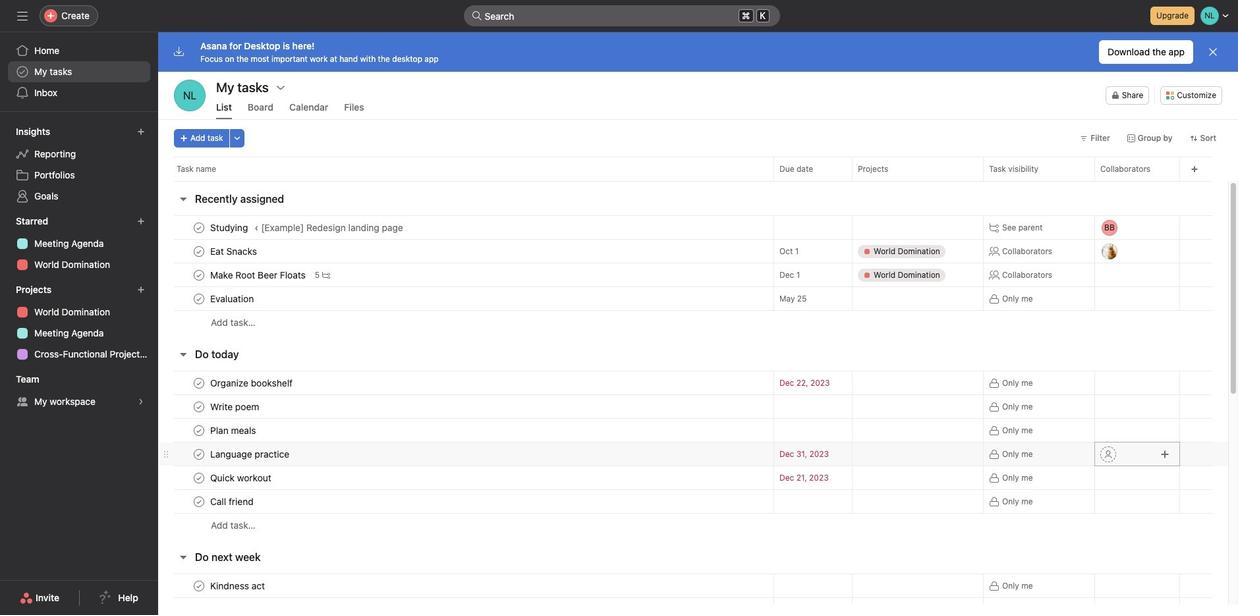 Task type: describe. For each thing, give the bounding box(es) containing it.
quick workout cell
[[158, 466, 774, 491]]

mark complete image for mark complete checkbox in the quick workout cell
[[191, 470, 207, 486]]

mark complete image for mark complete option within the evaluation cell
[[191, 291, 207, 307]]

plan meals cell
[[158, 419, 774, 443]]

show options image
[[276, 82, 286, 93]]

projects element
[[0, 278, 158, 368]]

task name text field for write poem "cell"
[[208, 401, 263, 414]]

mark complete checkbox for task name text box inside the the call friend cell
[[191, 494, 207, 510]]

mark complete checkbox for task name text box within the kindness act cell
[[191, 579, 207, 594]]

learn song cell
[[158, 598, 774, 616]]

write poem cell
[[158, 395, 774, 419]]

mark complete image for mark complete option within the language practice cell
[[191, 447, 207, 463]]

view profile settings image
[[174, 80, 206, 111]]

mark complete checkbox for task name text box within the make root beer floats cell
[[191, 267, 207, 283]]

collapse task list for this group image
[[178, 194, 189, 204]]

new insights image
[[137, 128, 145, 136]]

header do next week tree grid
[[158, 574, 1229, 616]]

header do today tree grid
[[158, 371, 1229, 538]]

linked projects for kindness act cell
[[853, 574, 984, 599]]

eat snacks cell
[[158, 239, 774, 264]]

add collaborators image
[[1160, 449, 1171, 460]]

add items to starred image
[[137, 218, 145, 226]]

language practice cell
[[158, 442, 774, 467]]

mark complete checkbox inside language practice cell
[[191, 447, 207, 463]]

mark complete image for mark complete option within the the call friend cell
[[191, 494, 207, 510]]

mark complete image for mark complete checkbox within the plan meals cell
[[191, 423, 207, 439]]

mark complete checkbox for task name text box in the evaluation cell
[[191, 291, 207, 307]]

task name text field for organize bookshelf cell
[[208, 377, 297, 390]]

linked projects for evaluation cell
[[853, 287, 984, 311]]

insights element
[[0, 120, 158, 210]]

linked projects for organize bookshelf cell
[[853, 371, 984, 396]]

2 cell from the left
[[984, 598, 1096, 616]]

organize bookshelf cell
[[158, 371, 774, 396]]

5 subtasks image
[[323, 271, 330, 279]]

collapse task list for this group image for mark complete checkbox inside the organize bookshelf cell
[[178, 349, 189, 360]]

task name text field for the call friend cell
[[208, 496, 258, 509]]



Task type: locate. For each thing, give the bounding box(es) containing it.
mark complete checkbox inside eat snacks cell
[[191, 244, 207, 259]]

5 mark complete image from the top
[[191, 470, 207, 486]]

mark complete image for mark complete checkbox inside the organize bookshelf cell
[[191, 376, 207, 391]]

task name text field inside the call friend cell
[[208, 496, 258, 509]]

3 task name text field from the top
[[208, 269, 310, 282]]

1 vertical spatial collapse task list for this group image
[[178, 553, 189, 563]]

mark complete image inside the studying cell
[[191, 220, 207, 236]]

dismiss image
[[1209, 47, 1219, 57]]

2 collapse task list for this group image from the top
[[178, 553, 189, 563]]

0 horizontal spatial cell
[[774, 598, 853, 616]]

task name text field inside make root beer floats cell
[[208, 269, 310, 282]]

Mark complete checkbox
[[191, 220, 207, 236], [191, 244, 207, 259], [191, 376, 207, 391], [191, 423, 207, 439], [191, 470, 207, 486]]

6 mark complete checkbox from the top
[[191, 579, 207, 594]]

add field image
[[1191, 166, 1199, 173]]

task name text field for kindness act cell
[[208, 580, 269, 593]]

mark complete image inside quick workout cell
[[191, 470, 207, 486]]

evaluation cell
[[158, 287, 774, 311]]

mark complete checkbox inside write poem "cell"
[[191, 399, 207, 415]]

hide sidebar image
[[17, 11, 28, 21]]

1 vertical spatial task name text field
[[208, 472, 275, 485]]

collapse task list for this group image for mark complete option inside kindness act cell
[[178, 553, 189, 563]]

mark complete checkbox inside plan meals cell
[[191, 423, 207, 439]]

task name text field for mark complete option within the language practice cell
[[208, 448, 294, 461]]

task name text field for eat snacks cell on the top
[[208, 245, 261, 258]]

Mark complete checkbox
[[191, 267, 207, 283], [191, 291, 207, 307], [191, 399, 207, 415], [191, 447, 207, 463], [191, 494, 207, 510], [191, 579, 207, 594]]

task name text field for evaluation cell
[[208, 292, 258, 306]]

3 mark complete checkbox from the top
[[191, 376, 207, 391]]

mark complete checkbox inside organize bookshelf cell
[[191, 376, 207, 391]]

4 mark complete checkbox from the top
[[191, 447, 207, 463]]

linked projects for learn song cell
[[853, 598, 984, 616]]

2 mark complete image from the top
[[191, 291, 207, 307]]

2 mark complete checkbox from the top
[[191, 291, 207, 307]]

linked projects for call friend cell
[[853, 490, 984, 514]]

mark complete image for mark complete option inside kindness act cell
[[191, 579, 207, 594]]

task name text field inside write poem "cell"
[[208, 401, 263, 414]]

task name text field for the studying cell
[[208, 221, 252, 234]]

None field
[[464, 5, 780, 26]]

starred element
[[0, 210, 158, 278]]

global element
[[0, 32, 158, 111]]

task name text field for make root beer floats cell
[[208, 269, 310, 282]]

linked projects for plan meals cell
[[853, 419, 984, 443]]

1 mark complete checkbox from the top
[[191, 267, 207, 283]]

mark complete image for mark complete checkbox within the eat snacks cell
[[191, 244, 207, 259]]

task name text field inside organize bookshelf cell
[[208, 377, 297, 390]]

make root beer floats cell
[[158, 263, 774, 287]]

mark complete checkbox for task name text box inside the eat snacks cell
[[191, 244, 207, 259]]

mark complete image inside evaluation cell
[[191, 291, 207, 307]]

5 task name text field from the top
[[208, 377, 297, 390]]

mark complete image inside the call friend cell
[[191, 494, 207, 510]]

task name text field inside eat snacks cell
[[208, 245, 261, 258]]

mark complete checkbox for task name text box in the the studying cell
[[191, 220, 207, 236]]

linked projects for quick workout cell
[[853, 466, 984, 491]]

call friend cell
[[158, 490, 774, 514]]

linked projects for language practice cell
[[853, 442, 984, 467]]

2 mark complete checkbox from the top
[[191, 244, 207, 259]]

1 mark complete checkbox from the top
[[191, 220, 207, 236]]

3 mark complete checkbox from the top
[[191, 399, 207, 415]]

5 mark complete image from the top
[[191, 494, 207, 510]]

mark complete image for mark complete option in the write poem "cell"
[[191, 399, 207, 415]]

task name text field inside the studying cell
[[208, 221, 252, 234]]

5 mark complete checkbox from the top
[[191, 470, 207, 486]]

5 mark complete checkbox from the top
[[191, 494, 207, 510]]

2 task name text field from the top
[[208, 245, 261, 258]]

cell
[[774, 598, 853, 616], [984, 598, 1096, 616]]

3 mark complete image from the top
[[191, 376, 207, 391]]

1 mark complete image from the top
[[191, 244, 207, 259]]

mark complete image
[[191, 220, 207, 236], [191, 291, 207, 307], [191, 376, 207, 391], [191, 399, 207, 415], [191, 470, 207, 486], [191, 579, 207, 594]]

task name text field inside quick workout cell
[[208, 472, 275, 485]]

4 mark complete checkbox from the top
[[191, 423, 207, 439]]

1 mark complete image from the top
[[191, 220, 207, 236]]

6 mark complete image from the top
[[191, 579, 207, 594]]

kindness act cell
[[158, 574, 774, 599]]

Task name text field
[[208, 448, 294, 461], [208, 472, 275, 485]]

mark complete checkbox inside the call friend cell
[[191, 494, 207, 510]]

mark complete image inside organize bookshelf cell
[[191, 376, 207, 391]]

mark complete image for mark complete checkbox within the studying cell
[[191, 220, 207, 236]]

row
[[158, 157, 1239, 181], [174, 181, 1213, 182], [158, 215, 1229, 241], [158, 238, 1229, 265], [158, 263, 1229, 287], [158, 287, 1229, 311], [158, 311, 1229, 335], [158, 371, 1229, 396], [158, 395, 1229, 419], [158, 419, 1229, 443], [158, 442, 1229, 467], [158, 466, 1229, 491], [158, 490, 1229, 514], [158, 514, 1229, 538], [158, 574, 1229, 599], [158, 598, 1229, 616]]

1 cell from the left
[[774, 598, 853, 616]]

0 vertical spatial collapse task list for this group image
[[178, 349, 189, 360]]

6 task name text field from the top
[[208, 401, 263, 414]]

see details, my workspace image
[[137, 398, 145, 406]]

1 horizontal spatial cell
[[984, 598, 1096, 616]]

mark complete checkbox for task name text box within the organize bookshelf cell
[[191, 376, 207, 391]]

teams element
[[0, 368, 158, 415]]

linked projects for write poem cell
[[853, 395, 984, 419]]

mark complete checkbox inside evaluation cell
[[191, 291, 207, 307]]

collapse task list for this group image
[[178, 349, 189, 360], [178, 553, 189, 563]]

0 vertical spatial task name text field
[[208, 448, 294, 461]]

8 task name text field from the top
[[208, 496, 258, 509]]

task name text field inside kindness act cell
[[208, 580, 269, 593]]

mark complete image inside kindness act cell
[[191, 579, 207, 594]]

new project or portfolio image
[[137, 286, 145, 294]]

header recently assigned tree grid
[[158, 215, 1229, 335]]

3 mark complete image from the top
[[191, 423, 207, 439]]

mark complete checkbox inside make root beer floats cell
[[191, 267, 207, 283]]

2 mark complete image from the top
[[191, 267, 207, 283]]

task name text field for plan meals cell
[[208, 424, 260, 437]]

mark complete checkbox for task name text box within write poem "cell"
[[191, 399, 207, 415]]

mark complete checkbox inside the studying cell
[[191, 220, 207, 236]]

mark complete checkbox inside quick workout cell
[[191, 470, 207, 486]]

4 mark complete image from the top
[[191, 447, 207, 463]]

prominent image
[[472, 11, 482, 21]]

task name text field inside language practice cell
[[208, 448, 294, 461]]

4 mark complete image from the top
[[191, 399, 207, 415]]

mark complete checkbox for task name text box in plan meals cell
[[191, 423, 207, 439]]

1 task name text field from the top
[[208, 221, 252, 234]]

more actions image
[[233, 135, 241, 142]]

task name text field inside evaluation cell
[[208, 292, 258, 306]]

task name text field inside plan meals cell
[[208, 424, 260, 437]]

mark complete image inside plan meals cell
[[191, 423, 207, 439]]

linked projects for studying cell
[[853, 216, 984, 240]]

Search tasks, projects, and more text field
[[464, 5, 780, 26]]

9 task name text field from the top
[[208, 580, 269, 593]]

1 task name text field from the top
[[208, 448, 294, 461]]

mark complete image inside write poem "cell"
[[191, 399, 207, 415]]

2 task name text field from the top
[[208, 472, 275, 485]]

studying cell
[[158, 216, 774, 240]]

mark complete image inside eat snacks cell
[[191, 244, 207, 259]]

mark complete checkbox inside kindness act cell
[[191, 579, 207, 594]]

4 task name text field from the top
[[208, 292, 258, 306]]

mark complete image inside language practice cell
[[191, 447, 207, 463]]

task name text field for mark complete checkbox in the quick workout cell
[[208, 472, 275, 485]]

1 collapse task list for this group image from the top
[[178, 349, 189, 360]]

mark complete image for mark complete option inside the make root beer floats cell
[[191, 267, 207, 283]]

Task name text field
[[208, 221, 252, 234], [208, 245, 261, 258], [208, 269, 310, 282], [208, 292, 258, 306], [208, 377, 297, 390], [208, 401, 263, 414], [208, 424, 260, 437], [208, 496, 258, 509], [208, 580, 269, 593]]

mark complete image
[[191, 244, 207, 259], [191, 267, 207, 283], [191, 423, 207, 439], [191, 447, 207, 463], [191, 494, 207, 510]]

7 task name text field from the top
[[208, 424, 260, 437]]



Task type: vqa. For each thing, say whether or not it's contained in the screenshot.
Collapse task list for this group icon
yes



